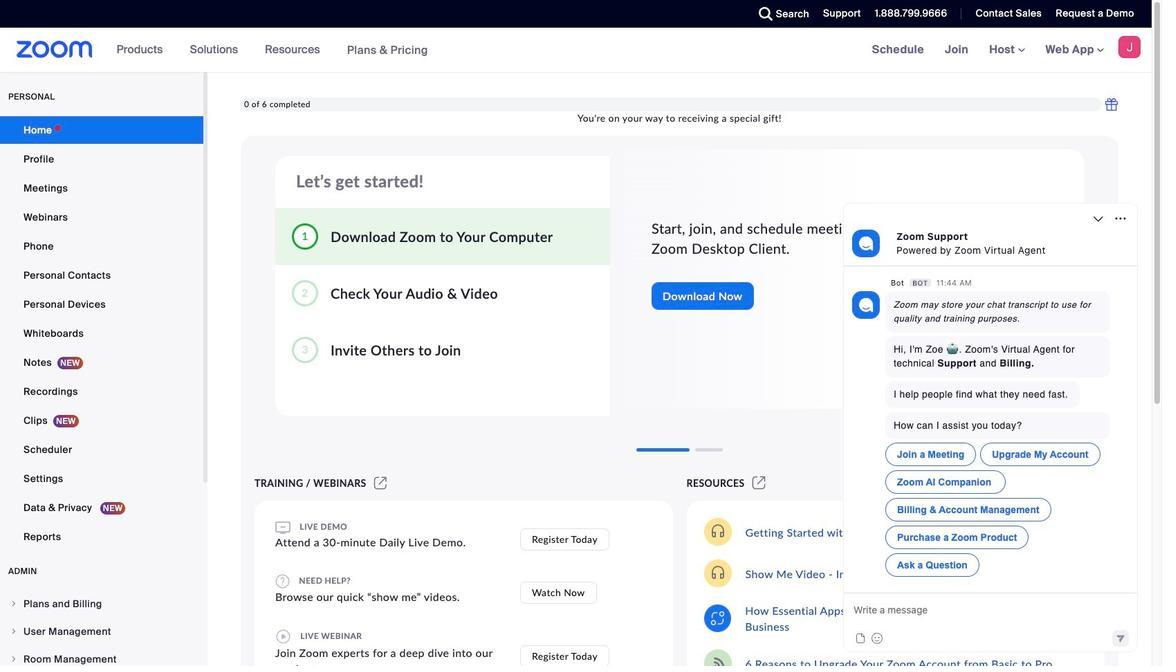 Task type: locate. For each thing, give the bounding box(es) containing it.
right image down right image on the bottom left of the page
[[10, 655, 18, 663]]

2 vertical spatial menu item
[[0, 646, 203, 666]]

1 vertical spatial right image
[[10, 655, 18, 663]]

personal menu menu
[[0, 116, 203, 552]]

window new image
[[372, 477, 389, 489]]

menu item
[[0, 591, 203, 617], [0, 618, 203, 645], [0, 646, 203, 666]]

right image up right image on the bottom left of the page
[[10, 600, 18, 608]]

2 menu item from the top
[[0, 618, 203, 645]]

admin menu menu
[[0, 591, 203, 666]]

right image for 1st menu item
[[10, 600, 18, 608]]

0 vertical spatial menu item
[[0, 591, 203, 617]]

1 vertical spatial menu item
[[0, 618, 203, 645]]

1 right image from the top
[[10, 600, 18, 608]]

right image for third menu item
[[10, 655, 18, 663]]

right image
[[10, 600, 18, 608], [10, 655, 18, 663]]

banner
[[0, 28, 1152, 73]]

0 vertical spatial right image
[[10, 600, 18, 608]]

2 right image from the top
[[10, 655, 18, 663]]



Task type: vqa. For each thing, say whether or not it's contained in the screenshot.
2nd Personal
no



Task type: describe. For each thing, give the bounding box(es) containing it.
3 menu item from the top
[[0, 646, 203, 666]]

product information navigation
[[106, 28, 438, 73]]

zoom logo image
[[17, 41, 92, 58]]

right image
[[10, 627, 18, 636]]

profile picture image
[[1118, 36, 1141, 58]]

1 menu item from the top
[[0, 591, 203, 617]]

window new image
[[750, 477, 768, 489]]

meetings navigation
[[862, 28, 1152, 73]]



